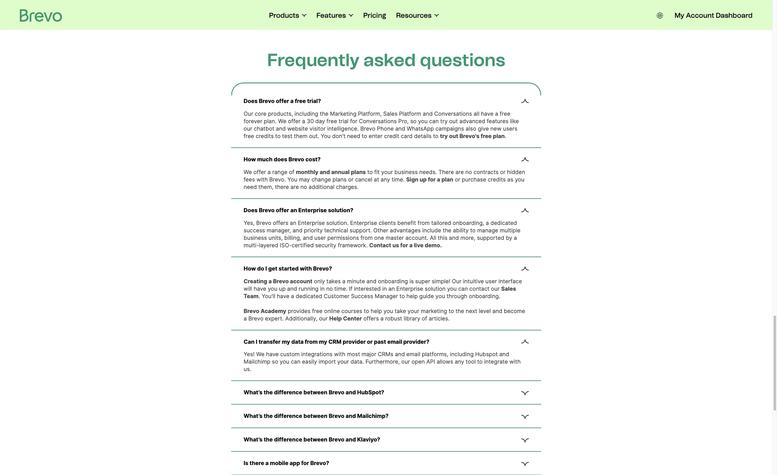 Task type: locate. For each thing, give the bounding box(es) containing it.
plans inside to fit your business needs. there are no contracts or hidden fees with brevo. you may change plans or cancel at any time.
[[333, 176, 347, 183]]

0 vertical spatial sales
[[384, 111, 398, 117]]

0 horizontal spatial email
[[388, 338, 402, 345]]

1 vertical spatial so
[[272, 359, 279, 365]]

1 horizontal spatial i
[[266, 265, 267, 272]]

0 horizontal spatial plans
[[333, 176, 347, 183]]

0 vertical spatial brevo?
[[314, 265, 332, 272]]

between inside what's the difference between brevo and klaviyo? dropdown button
[[304, 436, 328, 443]]

core
[[255, 111, 267, 117]]

1 difference from the top
[[274, 389, 303, 396]]

0 vertical spatial email
[[388, 338, 402, 345]]

to inside "yes, brevo offers an enterprise solution. enterprise clients benefit from tailored onboarding, a dedicated success manager, and priority technical support. other advantages include the ability to manage multiple business units, billing, and user permissions from one master account. all this and more, supported by a multi-layered iso-certified security framework."
[[471, 227, 476, 234]]

and up the billing,
[[293, 227, 303, 234]]

needs.
[[420, 169, 437, 175]]

from down "support."
[[361, 235, 373, 241]]

0 vertical spatial between
[[304, 389, 328, 396]]

we up fees
[[244, 169, 252, 175]]

free left "online"
[[312, 308, 323, 314]]

marketing
[[330, 111, 357, 117]]

with inside dropdown button
[[300, 265, 312, 272]]

0 horizontal spatial offers
[[273, 220, 289, 226]]

1 vertical spatial there
[[250, 460, 264, 466]]

0 vertical spatial our
[[244, 111, 253, 117]]

1 between from the top
[[304, 389, 328, 396]]

1 vertical spatial does
[[244, 207, 258, 213]]

my left data
[[282, 338, 290, 345]]

priority
[[304, 227, 323, 234]]

1 vertical spatial i
[[256, 338, 258, 345]]

to fit your business needs. there are no contracts or hidden fees with brevo. you may change plans or cancel at any time.
[[244, 169, 526, 183]]

difference for what's the difference between brevo and hubspot?
[[274, 389, 303, 396]]

1 vertical spatial time.
[[335, 285, 348, 292]]

only takes a minute and onboarding is super simple! our intuitive user interface will have you up and running in no time.   if interested in an enterprise solution you can contact our
[[244, 278, 523, 292]]

can for conversations
[[430, 118, 439, 125]]

your down most
[[338, 359, 349, 365]]

1 horizontal spatial there
[[275, 184, 289, 190]]

2 horizontal spatial from
[[418, 220, 430, 226]]

onboarding
[[378, 278, 408, 284]]

to down the onboarding,
[[471, 227, 476, 234]]

business inside to fit your business needs. there are no contracts or hidden fees with brevo. you may change plans or cancel at any time.
[[395, 169, 418, 175]]

2 between from the top
[[304, 413, 328, 419]]

1 vertical spatial what's
[[244, 413, 263, 419]]

through
[[447, 293, 468, 299]]

an inside "yes, brevo offers an enterprise solution. enterprise clients benefit from tailored onboarding, a dedicated success manager, and priority technical support. other advantages include the ability to manage multiple business units, billing, and user permissions from one master account. all this and more, supported by a multi-layered iso-certified security framework."
[[290, 220, 297, 226]]

1 horizontal spatial up
[[420, 176, 427, 183]]

between for mailchimp?
[[304, 413, 328, 419]]

2 vertical spatial we
[[256, 351, 265, 358]]

0 horizontal spatial conversations
[[359, 118, 397, 125]]

0 horizontal spatial from
[[305, 338, 318, 345]]

support.
[[350, 227, 372, 234]]

enterprise inside dropdown button
[[299, 207, 327, 213]]

simple!
[[432, 278, 451, 284]]

you down the solution
[[436, 293, 446, 299]]

team
[[244, 293, 259, 299]]

3 what's from the top
[[244, 436, 263, 443]]

free left trial? on the top left
[[295, 98, 306, 104]]

does for does brevo offer a free trial?
[[244, 98, 258, 104]]

business inside "yes, brevo offers an enterprise solution. enterprise clients benefit from tailored onboarding, a dedicated success manager, and priority technical support. other advantages include the ability to manage multiple business units, billing, and user permissions from one master account. all this and more, supported by a multi-layered iso-certified security framework."
[[244, 235, 267, 241]]

are down we offer a range of monthly and annual plans
[[291, 184, 299, 190]]

features
[[317, 11, 346, 20]]

sales team link
[[244, 285, 517, 299]]

forever
[[244, 118, 263, 125]]

a inside only takes a minute and onboarding is super simple! our intuitive user interface will have you up and running in no time.   if interested in an enterprise solution you can contact our
[[343, 278, 346, 284]]

a up 'products,'
[[291, 98, 294, 104]]

have right you'll
[[277, 293, 290, 299]]

brevo? down what's the difference between brevo and klaviyo?
[[311, 460, 330, 466]]

1 horizontal spatial dedicated
[[491, 220, 518, 226]]

can up whatsapp
[[430, 118, 439, 125]]

i right can at the bottom of page
[[256, 338, 258, 345]]

plan down there
[[442, 176, 454, 183]]

frequently
[[267, 49, 360, 70]]

2 what's from the top
[[244, 413, 263, 419]]

help up help center offers a robust library of articles.
[[371, 308, 382, 314]]

1 vertical spatial email
[[407, 351, 421, 358]]

for inside dropdown button
[[302, 460, 309, 466]]

email inside the yes! we have custom integrations with most major crms and email platforms, including hubspot and mailchimp so you can easily import your data. furthermore, our open api allows any tool to integrate with us.
[[407, 351, 421, 358]]

a inside is there a mobile app for brevo? dropdown button
[[266, 460, 269, 466]]

difference inside dropdown button
[[274, 436, 303, 443]]

0 vertical spatial time.
[[392, 176, 405, 183]]

0 horizontal spatial user
[[315, 235, 326, 241]]

0 vertical spatial no
[[466, 169, 473, 175]]

between up what's the difference between brevo and mailchimp?
[[304, 389, 328, 396]]

there inside dropdown button
[[250, 460, 264, 466]]

you inside our core products, including the marketing platform, sales platform and conversations all have a free forever plan. we offer a 30 day free trial for conversations pro, so you can try out advanced features like our chatbot and website visitor intelligence. brevo phone and whatsapp campaigns also give new users free credits to test them out.   you don't need to enter credit card details to
[[321, 133, 331, 139]]

purchase
[[462, 176, 487, 183]]

tailored
[[432, 220, 452, 226]]

one
[[375, 235, 385, 241]]

import
[[319, 359, 336, 365]]

technical
[[325, 227, 348, 234]]

0 horizontal spatial business
[[244, 235, 267, 241]]

1 horizontal spatial user
[[486, 278, 497, 284]]

0 horizontal spatial need
[[244, 184, 257, 190]]

how for how much does brevo cost?
[[244, 156, 256, 163]]

you inside to fit your business needs. there are no contracts or hidden fees with brevo. you may change plans or cancel at any time.
[[288, 176, 298, 183]]

an inside dropdown button
[[291, 207, 297, 213]]

1 how from the top
[[244, 156, 256, 163]]

my
[[282, 338, 290, 345], [319, 338, 328, 345]]

permissions
[[328, 235, 359, 241]]

can down custom
[[291, 359, 301, 365]]

what's inside dropdown button
[[244, 436, 263, 443]]

your
[[382, 169, 393, 175], [408, 308, 420, 314], [338, 359, 349, 365]]

your up library
[[408, 308, 420, 314]]

marketing
[[421, 308, 448, 314]]

our inside only takes a minute and onboarding is super simple! our intuitive user interface will have you up and running in no time.   if interested in an enterprise solution you can contact our
[[452, 278, 462, 284]]

how left the do
[[244, 265, 256, 272]]

2 vertical spatial what's
[[244, 436, 263, 443]]

1 horizontal spatial from
[[361, 235, 373, 241]]

and inside the provides free online courses to help you take your marketing to the next level and become a brevo expert. additionally, our
[[493, 308, 503, 314]]

so inside the yes! we have custom integrations with most major crms and email platforms, including hubspot and mailchimp so you can easily import your data. furthermore, our open api allows any tool to integrate with us.
[[272, 359, 279, 365]]

plan for sign up for a plan
[[442, 176, 454, 183]]

1 vertical spatial our
[[452, 278, 462, 284]]

conversations up campaigns
[[435, 111, 473, 117]]

up down needs.
[[420, 176, 427, 183]]

1 in from the left
[[320, 285, 325, 292]]

dedicated up multiple
[[491, 220, 518, 226]]

1 vertical spatial any
[[455, 359, 465, 365]]

you'll
[[262, 293, 276, 299]]

manager
[[375, 293, 398, 299]]

1 vertical spatial how
[[244, 265, 256, 272]]

you left may
[[288, 176, 298, 183]]

1 vertical spatial between
[[304, 413, 328, 419]]

platform,
[[358, 111, 382, 117]]

no up purchase
[[466, 169, 473, 175]]

fit
[[375, 169, 380, 175]]

1 horizontal spatial my
[[319, 338, 328, 345]]

1 horizontal spatial plan
[[494, 133, 505, 139]]

open
[[412, 359, 425, 365]]

to
[[276, 133, 281, 139], [362, 133, 368, 139], [434, 133, 439, 139], [368, 169, 373, 175], [471, 227, 476, 234], [400, 293, 405, 299], [364, 308, 370, 314], [449, 308, 454, 314], [478, 359, 483, 365]]

does inside dropdown button
[[244, 207, 258, 213]]

1 vertical spatial business
[[244, 235, 267, 241]]

an down onboarding
[[389, 285, 395, 292]]

your inside the yes! we have custom integrations with most major crms and email platforms, including hubspot and mailchimp so you can easily import your data. furthermore, our open api allows any tool to integrate with us.
[[338, 359, 349, 365]]

1 horizontal spatial email
[[407, 351, 421, 358]]

including
[[295, 111, 319, 117], [450, 351, 474, 358]]

an for offers
[[290, 220, 297, 226]]

0 vertical spatial plan
[[494, 133, 505, 139]]

1 vertical spatial user
[[486, 278, 497, 284]]

no
[[466, 169, 473, 175], [301, 184, 307, 190], [327, 285, 333, 292]]

online
[[324, 308, 340, 314]]

time. left sign
[[392, 176, 405, 183]]

1 vertical spatial need
[[244, 184, 257, 190]]

conversations
[[435, 111, 473, 117], [359, 118, 397, 125]]

integrations
[[302, 351, 333, 358]]

or
[[501, 169, 506, 175], [349, 176, 354, 183], [455, 176, 461, 183], [367, 338, 373, 345]]

will
[[244, 285, 252, 292]]

with
[[257, 176, 268, 183], [300, 265, 312, 272], [334, 351, 346, 358], [510, 359, 521, 365]]

onboarding,
[[453, 220, 485, 226]]

no inside or purchase credits as you need them, there are no additional charges.
[[301, 184, 307, 190]]

1 horizontal spatial can
[[430, 118, 439, 125]]

brevo inside "yes, brevo offers an enterprise solution. enterprise clients benefit from tailored onboarding, a dedicated success manager, and priority technical support. other advantages include the ability to manage multiple business units, billing, and user permissions from one master account. all this and more, supported by a multi-layered iso-certified security framework."
[[256, 220, 272, 226]]

clients
[[379, 220, 396, 226]]

is there a mobile app for brevo? button
[[244, 459, 529, 467]]

offers for a
[[364, 315, 379, 322]]

out down campaigns
[[450, 133, 459, 139]]

with right "integrate"
[[510, 359, 521, 365]]

0 vertical spatial out
[[450, 118, 458, 125]]

and down ability
[[450, 235, 459, 241]]

offers
[[273, 220, 289, 226], [364, 315, 379, 322]]

3 between from the top
[[304, 436, 328, 443]]

0 horizontal spatial in
[[320, 285, 325, 292]]

are
[[456, 169, 464, 175], [291, 184, 299, 190]]

0 vertical spatial there
[[275, 184, 289, 190]]

dashboard
[[717, 11, 753, 20]]

credits down contracts
[[488, 176, 506, 183]]

you inside the provides free online courses to help you take your marketing to the next level and become a brevo expert. additionally, our
[[384, 308, 394, 314]]

so down platform
[[411, 118, 417, 125]]

does brevo offer an enterprise solution? button
[[244, 206, 529, 214]]

0 horizontal spatial our
[[244, 111, 253, 117]]

how inside dropdown button
[[244, 265, 256, 272]]

or left past
[[367, 338, 373, 345]]

can inside our core products, including the marketing platform, sales platform and conversations all have a free forever plan. we offer a 30 day free trial for conversations pro, so you can try out advanced features like our chatbot and website visitor intelligence. brevo phone and whatsapp campaigns also give new users free credits to test them out.   you don't need to enter credit card details to
[[430, 118, 439, 125]]

our up forever
[[244, 111, 253, 117]]

does inside dropdown button
[[244, 98, 258, 104]]

credits down chatbot
[[256, 133, 274, 139]]

solution.
[[327, 220, 349, 226]]

between down what's the difference between brevo and hubspot?
[[304, 413, 328, 419]]

from up include
[[418, 220, 430, 226]]

1 horizontal spatial including
[[450, 351, 474, 358]]

and up "integrate"
[[500, 351, 510, 358]]

sales inside our core products, including the marketing platform, sales platform and conversations all have a free forever plan. we offer a 30 day free trial for conversations pro, so you can try out advanced features like our chatbot and website visitor intelligence. brevo phone and whatsapp campaigns also give new users free credits to test them out.   you don't need to enter credit card details to
[[384, 111, 398, 117]]

plans down annual
[[333, 176, 347, 183]]

brevo? inside dropdown button
[[311, 460, 330, 466]]

and up change on the left top
[[320, 169, 330, 175]]

0 vertical spatial offers
[[273, 220, 289, 226]]

brevo image
[[20, 9, 62, 22]]

in
[[320, 285, 325, 292], [383, 285, 387, 292]]

what's the difference between brevo and hubspot? button
[[244, 389, 529, 397]]

1 horizontal spatial are
[[456, 169, 464, 175]]

may
[[299, 176, 310, 183]]

for right trial at the top of the page
[[350, 118, 358, 125]]

minute
[[347, 278, 365, 284]]

our left open on the bottom right
[[402, 359, 410, 365]]

email right past
[[388, 338, 402, 345]]

2 does from the top
[[244, 207, 258, 213]]

and left klaviyo?
[[346, 436, 356, 443]]

1 vertical spatial sales
[[502, 285, 517, 292]]

a down get
[[269, 278, 272, 284]]

need
[[347, 133, 361, 139], [244, 184, 257, 190]]

an for offer
[[291, 207, 297, 213]]

try down campaigns
[[441, 133, 448, 139]]

0 vertical spatial help
[[407, 293, 418, 299]]

between down what's the difference between brevo and mailchimp?
[[304, 436, 328, 443]]

a inside does brevo offer a free trial? dropdown button
[[291, 98, 294, 104]]

with inside to fit your business needs. there are no contracts or hidden fees with brevo. you may change plans or cancel at any time.
[[257, 176, 268, 183]]

email inside dropdown button
[[388, 338, 402, 345]]

with up them,
[[257, 176, 268, 183]]

to up articles.
[[449, 308, 454, 314]]

what's the difference between brevo and mailchimp?
[[244, 413, 389, 419]]

0 vertical spatial your
[[382, 169, 393, 175]]

0 horizontal spatial i
[[256, 338, 258, 345]]

2 difference from the top
[[274, 413, 303, 419]]

0 horizontal spatial can
[[291, 359, 301, 365]]

brevo? inside dropdown button
[[314, 265, 332, 272]]

users
[[504, 125, 518, 132]]

1 what's from the top
[[244, 389, 263, 396]]

0 horizontal spatial including
[[295, 111, 319, 117]]

this
[[438, 235, 448, 241]]

a down brevo academy
[[244, 315, 247, 322]]

our inside the yes! we have custom integrations with most major crms and email platforms, including hubspot and mailchimp so you can easily import your data. furthermore, our open api allows any tool to integrate with us.
[[402, 359, 410, 365]]

account
[[687, 11, 715, 20]]

or inside or purchase credits as you need them, there are no additional charges.
[[455, 176, 461, 183]]

try out brevo's free plan .
[[441, 133, 507, 139]]

1 horizontal spatial offers
[[364, 315, 379, 322]]

website
[[288, 125, 308, 132]]

you up help center offers a robust library of articles.
[[384, 308, 394, 314]]

1 horizontal spatial of
[[422, 315, 428, 322]]

0 vertical spatial user
[[315, 235, 326, 241]]

business down 'success' at the left of the page
[[244, 235, 267, 241]]

no down takes
[[327, 285, 333, 292]]

0 vertical spatial i
[[266, 265, 267, 272]]

0 vertical spatial you
[[321, 133, 331, 139]]

0 vertical spatial conversations
[[435, 111, 473, 117]]

how do i get started with brevo? button
[[244, 265, 529, 273]]

1 horizontal spatial need
[[347, 133, 361, 139]]

iso-
[[280, 242, 292, 249]]

brevo inside the provides free online courses to help you take your marketing to the next level and become a brevo expert. additionally, our
[[249, 315, 264, 322]]

2 vertical spatial from
[[305, 338, 318, 345]]

benefit
[[398, 220, 416, 226]]

out inside our core products, including the marketing platform, sales platform and conversations all have a free forever plan. we offer a 30 day free trial for conversations pro, so you can try out advanced features like our chatbot and website visitor intelligence. brevo phone and whatsapp campaigns also give new users free credits to test them out.   you don't need to enter credit card details to
[[450, 118, 458, 125]]

provider?
[[404, 338, 430, 345]]

help left guide
[[407, 293, 418, 299]]

brevo's
[[460, 133, 480, 139]]

offer up manager,
[[276, 207, 289, 213]]

data.
[[351, 359, 364, 365]]

1 vertical spatial are
[[291, 184, 299, 190]]

2 vertical spatial no
[[327, 285, 333, 292]]

2 horizontal spatial we
[[278, 118, 287, 125]]

time. up customer
[[335, 285, 348, 292]]

2 how from the top
[[244, 265, 256, 272]]

1 horizontal spatial plans
[[351, 169, 366, 175]]

1 horizontal spatial .
[[505, 133, 507, 139]]

plans
[[351, 169, 366, 175], [333, 176, 347, 183]]

you down visitor
[[321, 133, 331, 139]]

annual
[[332, 169, 350, 175]]

including up 30 on the top of the page
[[295, 111, 319, 117]]

1 vertical spatial out
[[450, 133, 459, 139]]

user inside only takes a minute and onboarding is super simple! our intuitive user interface will have you up and running in no time.   if interested in an enterprise solution you can contact our
[[486, 278, 497, 284]]

of
[[289, 169, 295, 175], [422, 315, 428, 322]]

1 horizontal spatial we
[[256, 351, 265, 358]]

1 out from the top
[[450, 118, 458, 125]]

offer up 'products,'
[[276, 98, 289, 104]]

1 horizontal spatial no
[[327, 285, 333, 292]]

conversations up phone
[[359, 118, 397, 125]]

creating a brevo account
[[244, 278, 313, 284]]

1 horizontal spatial you
[[321, 133, 331, 139]]

and up test
[[276, 125, 286, 132]]

offer inside our core products, including the marketing platform, sales platform and conversations all have a free forever plan. we offer a 30 day free trial for conversations pro, so you can try out advanced features like our chatbot and website visitor intelligence. brevo phone and whatsapp campaigns also give new users free credits to test them out.   you don't need to enter credit card details to
[[288, 118, 301, 125]]

2 horizontal spatial your
[[408, 308, 420, 314]]

0 vertical spatial so
[[411, 118, 417, 125]]

what's the difference between brevo and klaviyo? button
[[244, 436, 529, 444]]

1 does from the top
[[244, 98, 258, 104]]

1 horizontal spatial credits
[[488, 176, 506, 183]]

0 vertical spatial including
[[295, 111, 319, 117]]

need down intelligence.
[[347, 133, 361, 139]]

try
[[441, 118, 448, 125], [441, 133, 448, 139]]

all
[[430, 235, 437, 241]]

2 vertical spatial can
[[291, 359, 301, 365]]

or left purchase
[[455, 176, 461, 183]]

any right at
[[381, 176, 391, 183]]

0 horizontal spatial plan
[[442, 176, 454, 183]]

between inside 'what's the difference between brevo and hubspot?' dropdown button
[[304, 389, 328, 396]]

we up mailchimp
[[256, 351, 265, 358]]

certified
[[292, 242, 314, 249]]

0 horizontal spatial credits
[[256, 133, 274, 139]]

your right fit
[[382, 169, 393, 175]]

include
[[423, 227, 442, 234]]

in down only
[[320, 285, 325, 292]]

user up security
[[315, 235, 326, 241]]

1 horizontal spatial in
[[383, 285, 387, 292]]

frequently asked questions
[[267, 49, 506, 70]]

offers inside "yes, brevo offers an enterprise solution. enterprise clients benefit from tailored onboarding, a dedicated success manager, and priority technical support. other advantages include the ability to manage multiple business units, billing, and user permissions from one master account. all this and more, supported by a multi-layered iso-certified security framework."
[[273, 220, 289, 226]]

in up manager
[[383, 285, 387, 292]]

3 difference from the top
[[274, 436, 303, 443]]

so right mailchimp
[[272, 359, 279, 365]]

can up through
[[459, 285, 468, 292]]

up inside only takes a minute and onboarding is super simple! our intuitive user interface will have you up and running in no time.   if interested in an enterprise solution you can contact our
[[279, 285, 286, 292]]

our up onboarding.
[[492, 285, 500, 292]]

my account dashboard link
[[675, 11, 753, 20]]

how left much
[[244, 156, 256, 163]]

we inside the yes! we have custom integrations with most major crms and email platforms, including hubspot and mailchimp so you can easily import your data. furthermore, our open api allows any tool to integrate with us.
[[256, 351, 265, 358]]

0 vertical spatial business
[[395, 169, 418, 175]]

cost?
[[306, 156, 321, 163]]

1 vertical spatial your
[[408, 308, 420, 314]]

offer inside dropdown button
[[276, 98, 289, 104]]

0 horizontal spatial help
[[371, 308, 382, 314]]

free inside dropdown button
[[295, 98, 306, 104]]

of right the range
[[289, 169, 295, 175]]

easily
[[302, 359, 317, 365]]

including up tool on the bottom
[[450, 351, 474, 358]]

0 horizontal spatial any
[[381, 176, 391, 183]]

our down "online"
[[319, 315, 328, 322]]

0 vertical spatial an
[[291, 207, 297, 213]]

offer
[[276, 98, 289, 104], [288, 118, 301, 125], [254, 169, 266, 175], [276, 207, 289, 213]]

the inside "yes, brevo offers an enterprise solution. enterprise clients benefit from tailored onboarding, a dedicated success manager, and priority technical support. other advantages include the ability to manage multiple business units, billing, and user permissions from one master account. all this and more, supported by a multi-layered iso-certified security framework."
[[443, 227, 452, 234]]

between inside what's the difference between brevo and mailchimp? dropdown button
[[304, 413, 328, 419]]

day
[[316, 118, 325, 125]]

and down pro,
[[396, 125, 406, 132]]

0 vertical spatial does
[[244, 98, 258, 104]]

difference
[[274, 389, 303, 396], [274, 413, 303, 419], [274, 436, 303, 443]]

for inside our core products, including the marketing platform, sales platform and conversations all have a free forever plan. we offer a 30 day free trial for conversations pro, so you can try out advanced features like our chatbot and website visitor intelligence. brevo phone and whatsapp campaigns also give new users free credits to test them out.   you don't need to enter credit card details to
[[350, 118, 358, 125]]

to left test
[[276, 133, 281, 139]]

does brevo offer a free trial?
[[244, 98, 321, 104]]

2 vertical spatial your
[[338, 359, 349, 365]]

does up core
[[244, 98, 258, 104]]

as
[[508, 176, 514, 183]]

0 vertical spatial plans
[[351, 169, 366, 175]]

your inside to fit your business needs. there are no contracts or hidden fees with brevo. you may change plans or cancel at any time.
[[382, 169, 393, 175]]

email up open on the bottom right
[[407, 351, 421, 358]]

articles.
[[429, 315, 450, 322]]

out up campaigns
[[450, 118, 458, 125]]

1 vertical spatial from
[[361, 235, 373, 241]]

0 horizontal spatial up
[[279, 285, 286, 292]]

1 horizontal spatial time.
[[392, 176, 405, 183]]

onboarding.
[[469, 293, 501, 299]]

how inside dropdown button
[[244, 156, 256, 163]]

to left fit
[[368, 169, 373, 175]]

we inside our core products, including the marketing platform, sales platform and conversations all have a free forever plan. we offer a 30 day free trial for conversations pro, so you can try out advanced features like our chatbot and website visitor intelligence. brevo phone and whatsapp campaigns also give new users free credits to test them out.   you don't need to enter credit card details to
[[278, 118, 287, 125]]

offer up website
[[288, 118, 301, 125]]

0 horizontal spatial dedicated
[[296, 293, 323, 299]]

can inside only takes a minute and onboarding is super simple! our intuitive user interface will have you up and running in no time.   if interested in an enterprise solution you can contact our
[[459, 285, 468, 292]]

0 vertical spatial are
[[456, 169, 464, 175]]

does
[[244, 98, 258, 104], [244, 207, 258, 213]]

1 vertical spatial an
[[290, 220, 297, 226]]

button image
[[657, 12, 664, 19]]

. down 'users'
[[505, 133, 507, 139]]

my
[[675, 11, 685, 20]]

2 vertical spatial an
[[389, 285, 395, 292]]

offers right center
[[364, 315, 379, 322]]

0 horizontal spatial time.
[[335, 285, 348, 292]]



Task type: vqa. For each thing, say whether or not it's contained in the screenshot.
PLANS
yes



Task type: describe. For each thing, give the bounding box(es) containing it.
and up certified
[[303, 235, 313, 241]]

and down account
[[288, 285, 297, 292]]

an inside only takes a minute and onboarding is super simple! our intuitive user interface will have you up and running in no time.   if interested in an enterprise solution you can contact our
[[389, 285, 395, 292]]

offer inside dropdown button
[[276, 207, 289, 213]]

a inside the provides free online courses to help you take your marketing to the next level and become a brevo expert. additionally, our
[[244, 315, 247, 322]]

much
[[257, 156, 273, 163]]

and right crms on the bottom of the page
[[395, 351, 405, 358]]

are inside to fit your business needs. there are no contracts or hidden fees with brevo. you may change plans or cancel at any time.
[[456, 169, 464, 175]]

need inside our core products, including the marketing platform, sales platform and conversations all have a free forever plan. we offer a 30 day free trial for conversations pro, so you can try out advanced features like our chatbot and website visitor intelligence. brevo phone and whatsapp campaigns also give new users free credits to test them out.   you don't need to enter credit card details to
[[347, 133, 361, 139]]

solution
[[425, 285, 446, 292]]

0 vertical spatial up
[[420, 176, 427, 183]]

to inside to fit your business needs. there are no contracts or hidden fees with brevo. you may change plans or cancel at any time.
[[368, 169, 373, 175]]

no inside to fit your business needs. there are no contracts or hidden fees with brevo. you may change plans or cancel at any time.
[[466, 169, 473, 175]]

you inside our core products, including the marketing platform, sales platform and conversations all have a free forever plan. we offer a 30 day free trial for conversations pro, so you can try out advanced features like our chatbot and website visitor intelligence. brevo phone and whatsapp campaigns also give new users free credits to test them out.   you don't need to enter credit card details to
[[419, 118, 428, 125]]

chatbot
[[254, 125, 275, 132]]

a up provides in the left of the page
[[291, 293, 294, 299]]

need inside or purchase credits as you need them, there are no additional charges.
[[244, 184, 257, 190]]

free down forever
[[244, 133, 254, 139]]

the inside the provides free online courses to help you take your marketing to the next level and become a brevo expert. additionally, our
[[456, 308, 465, 314]]

or up charges.
[[349, 176, 354, 183]]

you inside the yes! we have custom integrations with most major crms and email platforms, including hubspot and mailchimp so you can easily import your data. furthermore, our open api allows any tool to integrate with us.
[[280, 359, 290, 365]]

does
[[274, 156, 288, 163]]

to left enter
[[362, 133, 368, 139]]

brevo academy link
[[244, 308, 287, 314]]

offer up fees
[[254, 169, 266, 175]]

brevo inside our core products, including the marketing platform, sales platform and conversations all have a free forever plan. we offer a 30 day free trial for conversations pro, so you can try out advanced features like our chatbot and website visitor intelligence. brevo phone and whatsapp campaigns also give new users free credits to test them out.   you don't need to enter credit card details to
[[361, 125, 376, 132]]

from inside dropdown button
[[305, 338, 318, 345]]

1 vertical spatial of
[[422, 315, 428, 322]]

help inside the provides free online courses to help you take your marketing to the next level and become a brevo expert. additionally, our
[[371, 308, 382, 314]]

does brevo offer a free trial? button
[[244, 97, 529, 105]]

or purchase credits as you need them, there are no additional charges.
[[244, 176, 525, 190]]

a left 30 on the top of the page
[[302, 118, 306, 125]]

a left live
[[410, 242, 413, 249]]

1 horizontal spatial help
[[407, 293, 418, 299]]

i inside dropdown button
[[266, 265, 267, 272]]

and inside dropdown button
[[346, 436, 356, 443]]

is there a mobile app for brevo?
[[244, 460, 330, 466]]

sign up for a plan link
[[407, 176, 454, 183]]

visitor
[[310, 125, 326, 132]]

credit
[[385, 133, 400, 139]]

sales inside sales team
[[502, 285, 517, 292]]

pricing link
[[364, 11, 387, 20]]

started
[[279, 265, 299, 272]]

by
[[506, 235, 513, 241]]

charges.
[[336, 184, 359, 190]]

for down needs.
[[428, 176, 436, 183]]

our inside our core products, including the marketing platform, sales platform and conversations all have a free forever plan. we offer a 30 day free trial for conversations pro, so you can try out advanced features like our chatbot and website visitor intelligence. brevo phone and whatsapp campaigns also give new users free credits to test them out.   you don't need to enter credit card details to
[[244, 125, 253, 132]]

how much does brevo cost?
[[244, 156, 321, 163]]

features link
[[317, 11, 354, 20]]

including inside the yes! we have custom integrations with most major crms and email platforms, including hubspot and mailchimp so you can easily import your data. furthermore, our open api allows any tool to integrate with us.
[[450, 351, 474, 358]]

live
[[414, 242, 424, 249]]

to right details
[[434, 133, 439, 139]]

asked
[[364, 49, 416, 70]]

time. inside only takes a minute and onboarding is super simple! our intuitive user interface will have you up and running in no time.   if interested in an enterprise solution you can contact our
[[335, 285, 348, 292]]

1 my from the left
[[282, 338, 290, 345]]

can for intuitive
[[459, 285, 468, 292]]

what's the difference between brevo and klaviyo?
[[244, 436, 381, 443]]

i inside dropdown button
[[256, 338, 258, 345]]

user inside "yes, brevo offers an enterprise solution. enterprise clients benefit from tailored onboarding, a dedicated success manager, and priority technical support. other advantages include the ability to manage multiple business units, billing, and user permissions from one master account. all this and more, supported by a multi-layered iso-certified security framework."
[[315, 235, 326, 241]]

features
[[487, 118, 509, 125]]

intelligence.
[[328, 125, 359, 132]]

courses
[[342, 308, 363, 314]]

success
[[351, 293, 374, 299]]

time. inside to fit your business needs. there are no contracts or hidden fees with brevo. you may change plans or cancel at any time.
[[392, 176, 405, 183]]

our inside only takes a minute and onboarding is super simple! our intuitive user interface will have you up and running in no time.   if interested in an enterprise solution you can contact our
[[492, 285, 500, 292]]

dedicated inside "yes, brevo offers an enterprise solution. enterprise clients benefit from tailored onboarding, a dedicated success manager, and priority technical support. other advantages include the ability to manage multiple business units, billing, and user permissions from one master account. all this and more, supported by a multi-layered iso-certified security framework."
[[491, 220, 518, 226]]

account
[[290, 278, 313, 284]]

plan.
[[264, 118, 277, 125]]

brevo? for is there a mobile app for brevo?
[[311, 460, 330, 466]]

a left robust
[[381, 315, 384, 322]]

a left the range
[[268, 169, 271, 175]]

difference for what's the difference between brevo and mailchimp?
[[274, 413, 303, 419]]

or left 'hidden'
[[501, 169, 506, 175]]

your inside the provides free online courses to help you take your marketing to the next level and become a brevo expert. additionally, our
[[408, 308, 420, 314]]

or inside "can i transfer my data from my crm provider or past email provider?" dropdown button
[[367, 338, 373, 345]]

provider
[[343, 338, 366, 345]]

other
[[374, 227, 389, 234]]

30
[[307, 118, 314, 125]]

account.
[[406, 235, 429, 241]]

you up you'll
[[268, 285, 278, 292]]

crms
[[378, 351, 394, 358]]

takes
[[327, 278, 341, 284]]

phone
[[377, 125, 394, 132]]

any inside the yes! we have custom integrations with most major crms and email platforms, including hubspot and mailchimp so you can easily import your data. furthermore, our open api allows any tool to integrate with us.
[[455, 359, 465, 365]]

manager,
[[267, 227, 291, 234]]

what's for what's the difference between brevo and mailchimp?
[[244, 413, 263, 419]]

try inside our core products, including the marketing platform, sales platform and conversations all have a free forever plan. we offer a 30 day free trial for conversations pro, so you can try out advanced features like our chatbot and website visitor intelligence. brevo phone and whatsapp campaigns also give new users free credits to test them out.   you don't need to enter credit card details to
[[441, 118, 448, 125]]

to inside the yes! we have custom integrations with most major crms and email platforms, including hubspot and mailchimp so you can easily import your data. furthermore, our open api allows any tool to integrate with us.
[[478, 359, 483, 365]]

what's the difference between brevo and mailchimp? button
[[244, 412, 529, 420]]

get
[[269, 265, 278, 272]]

a right by at the right of page
[[514, 235, 518, 241]]

2 my from the left
[[319, 338, 328, 345]]

2 in from the left
[[383, 285, 387, 292]]

there inside or purchase credits as you need them, there are no additional charges.
[[275, 184, 289, 190]]

past
[[374, 338, 386, 345]]

change
[[312, 176, 331, 183]]

does for does brevo offer an enterprise solution?
[[244, 207, 258, 213]]

super
[[416, 278, 431, 284]]

to right courses
[[364, 308, 370, 314]]

a down there
[[437, 176, 441, 183]]

free up features
[[500, 111, 511, 117]]

campaigns
[[436, 125, 465, 132]]

crm
[[329, 338, 342, 345]]

to up take
[[400, 293, 405, 299]]

1 vertical spatial try
[[441, 133, 448, 139]]

for right us
[[401, 242, 409, 249]]

ability
[[453, 227, 469, 234]]

next
[[466, 308, 478, 314]]

difference for what's the difference between brevo and klaviyo?
[[274, 436, 303, 443]]

and up the interested
[[367, 278, 377, 284]]

solution?
[[328, 207, 354, 213]]

yes!
[[244, 351, 255, 358]]

running
[[299, 285, 319, 292]]

you inside or purchase credits as you need them, there are no additional charges.
[[516, 176, 525, 183]]

center
[[343, 315, 362, 322]]

if
[[349, 285, 353, 292]]

free down give
[[481, 133, 492, 139]]

have inside our core products, including the marketing platform, sales platform and conversations all have a free forever plan. we offer a 30 day free trial for conversations pro, so you can try out advanced features like our chatbot and website visitor intelligence. brevo phone and whatsapp campaigns also give new users free credits to test them out.   you don't need to enter credit card details to
[[482, 111, 494, 117]]

0 vertical spatial from
[[418, 220, 430, 226]]

0 vertical spatial of
[[289, 169, 295, 175]]

our core products, including the marketing platform, sales platform and conversations all have a free forever plan. we offer a 30 day free trial for conversations pro, so you can try out advanced features like our chatbot and website visitor intelligence. brevo phone and whatsapp campaigns also give new users free credits to test them out.   you don't need to enter credit card details to
[[244, 111, 519, 139]]

with down can i transfer my data from my crm provider or past email provider?
[[334, 351, 346, 358]]

enter
[[369, 133, 383, 139]]

only
[[314, 278, 325, 284]]

out.
[[309, 133, 319, 139]]

transfer
[[259, 338, 281, 345]]

between for hubspot?
[[304, 389, 328, 396]]

demo.
[[425, 242, 442, 249]]

how for how do i get started with brevo?
[[244, 265, 256, 272]]

contact
[[470, 285, 490, 292]]

what's for what's the difference between brevo and klaviyo?
[[244, 436, 263, 443]]

provides
[[288, 308, 311, 314]]

credits inside our core products, including the marketing platform, sales platform and conversations all have a free forever plan. we offer a 30 day free trial for conversations pro, so you can try out advanced features like our chatbot and website visitor intelligence. brevo phone and whatsapp campaigns also give new users free credits to test them out.   you don't need to enter credit card details to
[[256, 133, 274, 139]]

the inside dropdown button
[[264, 436, 273, 443]]

provides free online courses to help you take your marketing to the next level and become a brevo expert. additionally, our
[[244, 308, 526, 322]]

how do i get started with brevo?
[[244, 265, 332, 272]]

you up through
[[448, 285, 457, 292]]

enterprise inside only takes a minute and onboarding is super simple! our intuitive user interface will have you up and running in no time.   if interested in an enterprise solution you can contact our
[[397, 285, 424, 292]]

the inside our core products, including the marketing platform, sales platform and conversations all have a free forever plan. we offer a 30 day free trial for conversations pro, so you can try out advanced features like our chatbot and website visitor intelligence. brevo phone and whatsapp campaigns also give new users free credits to test them out.   you don't need to enter credit card details to
[[320, 111, 329, 117]]

including inside our core products, including the marketing platform, sales platform and conversations all have a free forever plan. we offer a 30 day free trial for conversations pro, so you can try out advanced features like our chatbot and website visitor intelligence. brevo phone and whatsapp campaigns also give new users free credits to test them out.   you don't need to enter credit card details to
[[295, 111, 319, 117]]

between for klaviyo?
[[304, 436, 328, 443]]

1 horizontal spatial conversations
[[435, 111, 473, 117]]

1 vertical spatial .
[[259, 293, 260, 299]]

trial
[[339, 118, 349, 125]]

us.
[[244, 366, 252, 373]]

and up whatsapp
[[423, 111, 433, 117]]

offers for an
[[273, 220, 289, 226]]

multi-
[[244, 242, 259, 249]]

so inside our core products, including the marketing platform, sales platform and conversations all have a free forever plan. we offer a 30 day free trial for conversations pro, so you can try out advanced features like our chatbot and website visitor intelligence. brevo phone and whatsapp campaigns also give new users free credits to test them out.   you don't need to enter credit card details to
[[411, 118, 417, 125]]

range
[[273, 169, 288, 175]]

hidden
[[508, 169, 526, 175]]

what's for what's the difference between brevo and hubspot?
[[244, 389, 263, 396]]

sign
[[407, 176, 419, 183]]

plan for try out brevo's free plan .
[[494, 133, 505, 139]]

become
[[504, 308, 526, 314]]

our inside our core products, including the marketing platform, sales platform and conversations all have a free forever plan. we offer a 30 day free trial for conversations pro, so you can try out advanced features like our chatbot and website visitor intelligence. brevo phone and whatsapp campaigns also give new users free credits to test them out.   you don't need to enter credit card details to
[[244, 111, 253, 117]]

tool
[[466, 359, 476, 365]]

no inside only takes a minute and onboarding is super simple! our intuitive user interface will have you up and running in no time.   if interested in an enterprise solution you can contact our
[[327, 285, 333, 292]]

a up "manage"
[[486, 220, 490, 226]]

mailchimp
[[244, 359, 271, 365]]

academy
[[261, 308, 287, 314]]

have inside only takes a minute and onboarding is super simple! our intuitive user interface will have you up and running in no time.   if interested in an enterprise solution you can contact our
[[254, 285, 267, 292]]

and left hubspot?
[[346, 389, 356, 396]]

1 vertical spatial dedicated
[[296, 293, 323, 299]]

additionally,
[[286, 315, 318, 322]]

and left mailchimp?
[[346, 413, 356, 419]]

are inside or purchase credits as you need them, there are no additional charges.
[[291, 184, 299, 190]]

whatsapp
[[407, 125, 434, 132]]

sign up for a plan
[[407, 176, 454, 183]]

have inside the yes! we have custom integrations with most major crms and email platforms, including hubspot and mailchimp so you can easily import your data. furthermore, our open api allows any tool to integrate with us.
[[266, 351, 279, 358]]

fees
[[244, 176, 255, 183]]

can inside the yes! we have custom integrations with most major crms and email platforms, including hubspot and mailchimp so you can easily import your data. furthermore, our open api allows any tool to integrate with us.
[[291, 359, 301, 365]]

brevo? for how do i get started with brevo?
[[314, 265, 332, 272]]

expert.
[[265, 315, 284, 322]]

free inside the provides free online courses to help you take your marketing to the next level and become a brevo expert. additionally, our
[[312, 308, 323, 314]]

master
[[386, 235, 404, 241]]

a up features
[[496, 111, 499, 117]]

credits inside or purchase credits as you need them, there are no additional charges.
[[488, 176, 506, 183]]

questions
[[420, 49, 506, 70]]

any inside to fit your business needs. there are no contracts or hidden fees with brevo. you may change plans or cancel at any time.
[[381, 176, 391, 183]]

0 horizontal spatial we
[[244, 169, 252, 175]]

2 out from the top
[[450, 133, 459, 139]]

0 vertical spatial .
[[505, 133, 507, 139]]

free right day
[[327, 118, 337, 125]]

most
[[347, 351, 360, 358]]

brevo.
[[270, 176, 286, 183]]

our inside the provides free online courses to help you take your marketing to the next level and become a brevo expert. additionally, our
[[319, 315, 328, 322]]

creating a brevo account link
[[244, 278, 313, 284]]



